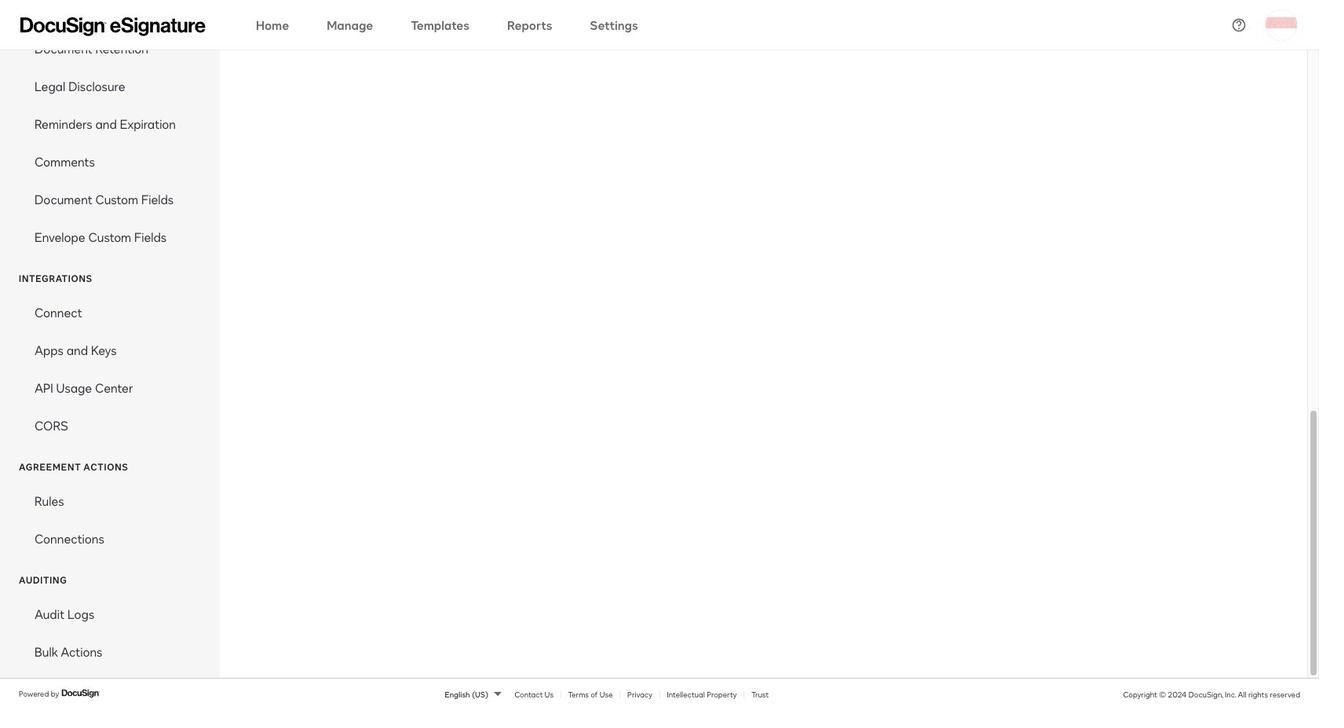 Task type: vqa. For each thing, say whether or not it's contained in the screenshot.
Your uploaded profile image in the top of the page
yes



Task type: locate. For each thing, give the bounding box(es) containing it.
agreement actions element
[[0, 482, 220, 558]]

integrations element
[[0, 294, 220, 445]]

signing and sending element
[[0, 0, 220, 256]]

docusign image
[[61, 688, 101, 700]]



Task type: describe. For each thing, give the bounding box(es) containing it.
docusign admin image
[[20, 17, 206, 36]]

auditing element
[[0, 596, 220, 671]]

your uploaded profile image image
[[1267, 9, 1298, 40]]



